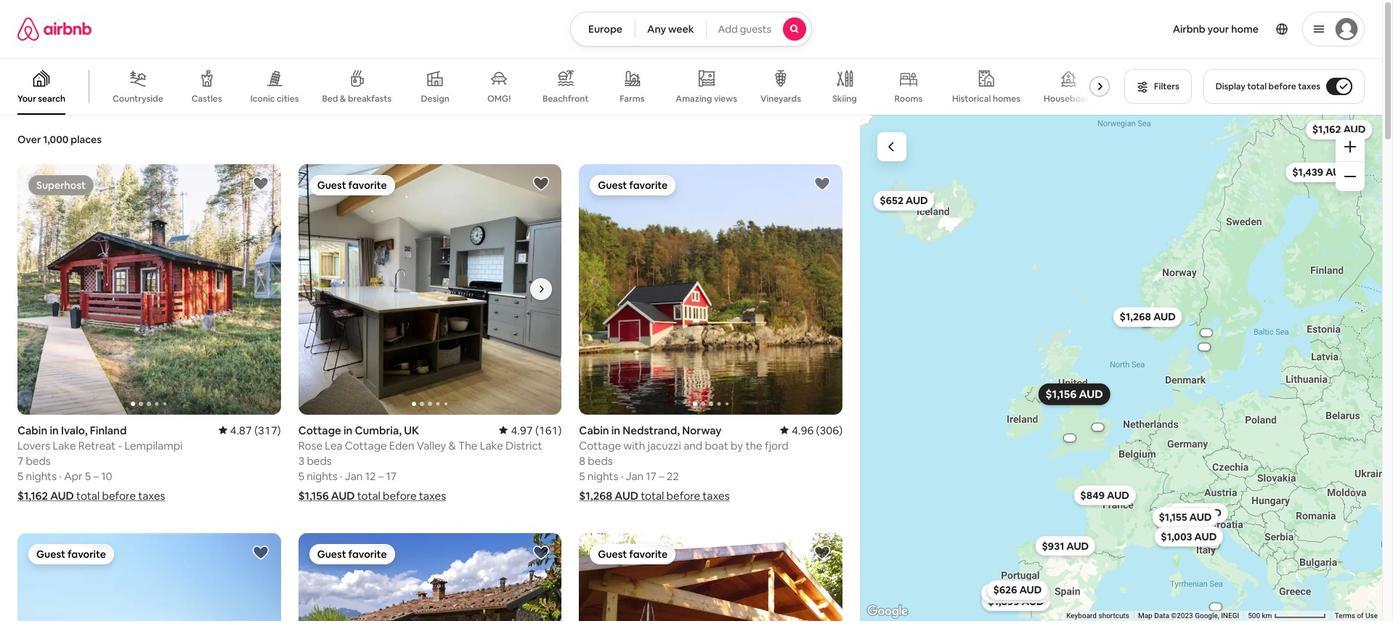 Task type: describe. For each thing, give the bounding box(es) containing it.
by
[[731, 439, 743, 452]]

terms of use
[[1335, 612, 1378, 620]]

taxes up $1,162 aud button
[[1298, 81, 1321, 92]]

lea
[[325, 439, 343, 452]]

$996 aud button
[[1201, 596, 1230, 617]]

lovers
[[17, 438, 50, 452]]

500 km button
[[1244, 611, 1331, 621]]

in for nedstrand,
[[612, 423, 621, 437]]

zoom in image
[[1345, 141, 1356, 153]]

breakfasts
[[348, 93, 392, 105]]

europe
[[589, 23, 623, 36]]

$661 aud
[[1060, 435, 1079, 440]]

nights inside cabin in ivalo, finland lovers lake retreat - lempilampi 7 beds 5 nights · apr 5 – 10 $1,162 aud total before taxes
[[26, 469, 57, 483]]

$1,750 aud
[[1202, 542, 1224, 547]]

jan inside cabin in nedstrand, norway cottage with jacuzzi and boat by the fjord 8 beds 5 nights · jan 17 – 22 $1,268 aud total before taxes
[[626, 469, 644, 483]]

omg!
[[487, 93, 511, 105]]

2 5 from the left
[[85, 469, 91, 483]]

before inside cabin in nedstrand, norway cottage with jacuzzi and boat by the fjord 8 beds 5 nights · jan 17 – 22 $1,268 aud total before taxes
[[667, 489, 700, 502]]

4.97 (161)
[[511, 423, 562, 437]]

your
[[17, 93, 36, 105]]

$1,003 aud $931 aud
[[1042, 530, 1217, 552]]

$1,772 aud button
[[1083, 417, 1112, 437]]

4.87
[[230, 423, 252, 437]]

$1,909 aud button
[[1190, 337, 1219, 357]]

vineyards
[[761, 93, 801, 105]]

countryside
[[113, 93, 163, 105]]

rose
[[298, 439, 323, 452]]

skiing
[[833, 93, 857, 105]]

amazing views
[[676, 93, 737, 104]]

add guests button
[[706, 12, 812, 46]]

terms
[[1335, 612, 1356, 620]]

display
[[1216, 81, 1246, 92]]

nights inside cottage in cumbria, uk rose lea cottage eden valley & the lake district 3 beds 5 nights · jan 12 – 17 $1,156 aud total before taxes
[[307, 469, 338, 483]]

22
[[667, 469, 679, 483]]

4.97
[[511, 423, 533, 437]]

$1,155 aud
[[1159, 510, 1212, 523]]

houseboats
[[1044, 93, 1094, 104]]

group containing iconic cities
[[0, 58, 1116, 115]]

cabin for cabin in nedstrand, norway cottage with jacuzzi and boat by the fjord 8 beds 5 nights · jan 17 – 22 $1,268 aud total before taxes
[[579, 423, 609, 437]]

$555 aud
[[1174, 506, 1222, 519]]

ivalo,
[[61, 423, 88, 437]]

total right display
[[1248, 81, 1267, 92]]

europe button
[[570, 12, 636, 46]]

airbnb
[[1173, 23, 1206, 36]]

terms of use link
[[1335, 612, 1378, 620]]

map data ©2023 google, inegi
[[1138, 612, 1240, 620]]

taxes inside cabin in nedstrand, norway cottage with jacuzzi and boat by the fjord 8 beds 5 nights · jan 17 – 22 $1,268 aud total before taxes
[[703, 489, 730, 502]]

lake inside cabin in ivalo, finland lovers lake retreat - lempilampi 7 beds 5 nights · apr 5 – 10 $1,162 aud total before taxes
[[53, 438, 76, 452]]

historical
[[952, 93, 991, 104]]

search
[[38, 93, 65, 105]]

keyboard shortcuts
[[1067, 612, 1130, 620]]

$555 aud button
[[1167, 503, 1228, 523]]

3
[[298, 454, 305, 468]]

castles
[[192, 93, 222, 105]]

views
[[714, 93, 737, 104]]

$661 aud button
[[1055, 428, 1084, 448]]

©2023
[[1171, 612, 1193, 620]]

$1,750 aud button
[[1199, 535, 1228, 555]]

nights inside cabin in nedstrand, norway cottage with jacuzzi and boat by the fjord 8 beds 5 nights · jan 17 – 22 $1,268 aud total before taxes
[[588, 469, 619, 483]]

design
[[421, 93, 450, 105]]

inegi
[[1221, 612, 1240, 620]]

$1,003 aud button
[[1154, 526, 1223, 547]]

– inside cabin in ivalo, finland lovers lake retreat - lempilampi 7 beds 5 nights · apr 5 – 10 $1,162 aud total before taxes
[[93, 469, 99, 483]]

amazing
[[676, 93, 712, 104]]

your search
[[17, 93, 65, 105]]

jan inside cottage in cumbria, uk rose lea cottage eden valley & the lake district 3 beds 5 nights · jan 12 – 17 $1,156 aud total before taxes
[[345, 469, 363, 483]]

500
[[1248, 612, 1261, 620]]

lake inside cottage in cumbria, uk rose lea cottage eden valley & the lake district 3 beds 5 nights · jan 12 – 17 $1,156 aud total before taxes
[[480, 439, 503, 452]]

5 inside cottage in cumbria, uk rose lea cottage eden valley & the lake district 3 beds 5 nights · jan 12 – 17 $1,156 aud total before taxes
[[298, 469, 304, 483]]

before inside cabin in ivalo, finland lovers lake retreat - lempilampi 7 beds 5 nights · apr 5 – 10 $1,162 aud total before taxes
[[102, 489, 136, 502]]

add to wishlist: cottage in cumbria, uk image
[[533, 175, 550, 193]]

iconic cities
[[250, 93, 299, 104]]

17 inside cabin in nedstrand, norway cottage with jacuzzi and boat by the fjord 8 beds 5 nights · jan 17 – 22 $1,268 aud total before taxes
[[646, 469, 657, 483]]

zoom out image
[[1345, 171, 1356, 182]]

add to wishlist: cabin in hornedo, spain image
[[814, 544, 831, 561]]

lempilampi
[[125, 438, 183, 452]]

· inside cabin in ivalo, finland lovers lake retreat - lempilampi 7 beds 5 nights · apr 5 – 10 $1,162 aud total before taxes
[[59, 469, 62, 483]]

any week button
[[635, 12, 707, 46]]

map
[[1138, 612, 1153, 620]]

1 horizontal spatial cottage
[[345, 439, 387, 452]]

week
[[668, 23, 694, 36]]

display total before taxes
[[1216, 81, 1321, 92]]

$652 aud
[[880, 194, 928, 207]]

airbnb your home
[[1173, 23, 1259, 36]]

eden
[[389, 439, 414, 452]]

-
[[118, 438, 122, 452]]

before inside cottage in cumbria, uk rose lea cottage eden valley & the lake district 3 beds 5 nights · jan 12 – 17 $1,156 aud total before taxes
[[383, 489, 417, 502]]

$1,439 aud
[[1292, 165, 1348, 179]]

10
[[101, 469, 112, 483]]

iconic
[[250, 93, 275, 104]]

$1,909 aud
[[1193, 344, 1216, 349]]

google map
showing 20 stays. region
[[860, 115, 1383, 621]]



Task type: vqa. For each thing, say whether or not it's contained in the screenshot.
Shower grab bar
no



Task type: locate. For each thing, give the bounding box(es) containing it.
cabin inside cabin in nedstrand, norway cottage with jacuzzi and boat by the fjord 8 beds 5 nights · jan 17 – 22 $1,268 aud total before taxes
[[579, 423, 609, 437]]

$1,156 aud inside button
[[1045, 387, 1103, 401]]

3 nights from the left
[[588, 469, 619, 483]]

1 lake from the left
[[53, 438, 76, 452]]

total down apr
[[76, 489, 100, 502]]

taxes down valley
[[419, 489, 446, 502]]

total inside cottage in cumbria, uk rose lea cottage eden valley & the lake district 3 beds 5 nights · jan 12 – 17 $1,156 aud total before taxes
[[357, 489, 381, 502]]

4.87 (317)
[[230, 423, 281, 437]]

2 – from the left
[[378, 469, 384, 483]]

beds inside cottage in cumbria, uk rose lea cottage eden valley & the lake district 3 beds 5 nights · jan 12 – 17 $1,156 aud total before taxes
[[307, 454, 332, 468]]

1 – from the left
[[93, 469, 99, 483]]

farms
[[620, 93, 645, 105]]

bed
[[322, 93, 338, 105]]

shortcuts
[[1099, 612, 1130, 620]]

$1,162 aud button
[[1306, 119, 1372, 139]]

use
[[1366, 612, 1378, 620]]

cabin for cabin in ivalo, finland lovers lake retreat - lempilampi 7 beds 5 nights · apr 5 – 10 $1,162 aud total before taxes
[[17, 423, 47, 437]]

$1,350 aud button
[[981, 583, 1050, 603]]

profile element
[[830, 0, 1365, 58]]

$1,350 aud
[[988, 586, 1043, 600]]

data
[[1155, 612, 1170, 620]]

1 horizontal spatial &
[[449, 439, 456, 452]]

4.97 out of 5 average rating,  161 reviews image
[[499, 423, 562, 437]]

0 horizontal spatial $1,156 aud
[[298, 489, 355, 502]]

$626 aud
[[993, 583, 1042, 596]]

lake right the
[[480, 439, 503, 452]]

3 · from the left
[[621, 469, 624, 483]]

4.87 out of 5 average rating,  317 reviews image
[[218, 423, 281, 437]]

1 horizontal spatial $1,156 aud
[[1045, 387, 1103, 401]]

– inside cabin in nedstrand, norway cottage with jacuzzi and boat by the fjord 8 beds 5 nights · jan 17 – 22 $1,268 aud total before taxes
[[659, 469, 664, 483]]

taxes inside cabin in ivalo, finland lovers lake retreat - lempilampi 7 beds 5 nights · apr 5 – 10 $1,162 aud total before taxes
[[138, 489, 165, 502]]

$1,003 aud
[[1161, 530, 1217, 543]]

jan left 12
[[345, 469, 363, 483]]

cities
[[277, 93, 299, 104]]

in left cumbria,
[[344, 423, 353, 437]]

1 horizontal spatial 17
[[646, 469, 657, 483]]

$1,268 aud button
[[1113, 307, 1182, 327]]

cabin in nedstrand, norway cottage with jacuzzi and boat by the fjord 8 beds 5 nights · jan 17 – 22 $1,268 aud total before taxes
[[579, 423, 789, 502]]

add guests
[[718, 23, 772, 36]]

(306)
[[816, 423, 843, 437]]

1 nights from the left
[[26, 469, 57, 483]]

17 right 12
[[386, 469, 397, 483]]

in for cumbria,
[[344, 423, 353, 437]]

google,
[[1195, 612, 1220, 620]]

$1,156 aud up $1,772 aud
[[1045, 387, 1103, 401]]

historical homes
[[952, 93, 1021, 104]]

5 down 3
[[298, 469, 304, 483]]

2 beds from the left
[[307, 454, 332, 468]]

$1,162 aud
[[1312, 123, 1366, 136], [17, 489, 74, 502]]

add
[[718, 23, 738, 36]]

2 horizontal spatial cottage
[[579, 439, 621, 452]]

–
[[93, 469, 99, 483], [378, 469, 384, 483], [659, 469, 664, 483]]

add to wishlist: tiny home in bagheria, italy image
[[252, 544, 269, 561]]

1 vertical spatial $1,162 aud
[[17, 489, 74, 502]]

4 5 from the left
[[579, 469, 585, 483]]

– left 22
[[659, 469, 664, 483]]

$849 aud button
[[1074, 485, 1136, 505]]

4.96
[[792, 423, 814, 437]]

(317)
[[254, 423, 281, 437]]

beds inside cabin in ivalo, finland lovers lake retreat - lempilampi 7 beds 5 nights · apr 5 – 10 $1,162 aud total before taxes
[[26, 454, 51, 468]]

before
[[1269, 81, 1297, 92], [102, 489, 136, 502], [383, 489, 417, 502], [667, 489, 700, 502]]

1 horizontal spatial ·
[[340, 469, 343, 483]]

before down 10
[[102, 489, 136, 502]]

1 horizontal spatial in
[[344, 423, 353, 437]]

taxes inside cottage in cumbria, uk rose lea cottage eden valley & the lake district 3 beds 5 nights · jan 12 – 17 $1,156 aud total before taxes
[[419, 489, 446, 502]]

1 horizontal spatial $1,162 aud
[[1312, 123, 1366, 136]]

of
[[1357, 612, 1364, 620]]

0 horizontal spatial $1,162 aud
[[17, 489, 74, 502]]

$1,772 aud
[[1087, 425, 1109, 429]]

$996 aud
[[1206, 604, 1226, 609]]

1 in from the left
[[50, 423, 59, 437]]

nedstrand,
[[623, 423, 680, 437]]

3 in from the left
[[612, 423, 621, 437]]

5 down 8
[[579, 469, 585, 483]]

· inside cottage in cumbria, uk rose lea cottage eden valley & the lake district 3 beds 5 nights · jan 12 – 17 $1,156 aud total before taxes
[[340, 469, 343, 483]]

0 horizontal spatial lake
[[53, 438, 76, 452]]

4.96 out of 5 average rating,  306 reviews image
[[780, 423, 843, 437]]

3 5 from the left
[[298, 469, 304, 483]]

total inside cabin in ivalo, finland lovers lake retreat - lempilampi 7 beds 5 nights · apr 5 – 10 $1,162 aud total before taxes
[[76, 489, 100, 502]]

2 lake from the left
[[480, 439, 503, 452]]

$1,162 aud down apr
[[17, 489, 74, 502]]

and
[[684, 439, 703, 452]]

1 beds from the left
[[26, 454, 51, 468]]

google image
[[864, 602, 912, 621]]

cabin in ivalo, finland lovers lake retreat - lempilampi 7 beds 5 nights · apr 5 – 10 $1,162 aud total before taxes
[[17, 423, 183, 502]]

&
[[340, 93, 346, 105], [449, 439, 456, 452]]

· left 12
[[340, 469, 343, 483]]

12
[[365, 469, 376, 483]]

2 jan from the left
[[626, 469, 644, 483]]

before down eden
[[383, 489, 417, 502]]

17 inside cottage in cumbria, uk rose lea cottage eden valley & the lake district 3 beds 5 nights · jan 12 – 17 $1,156 aud total before taxes
[[386, 469, 397, 483]]

2 in from the left
[[344, 423, 353, 437]]

3 – from the left
[[659, 469, 664, 483]]

cumbria,
[[355, 423, 402, 437]]

$1,268 aud inside cabin in nedstrand, norway cottage with jacuzzi and boat by the fjord 8 beds 5 nights · jan 17 – 22 $1,268 aud total before taxes
[[579, 489, 639, 502]]

· left 22
[[621, 469, 624, 483]]

add to wishlist: farm stay in sillico, italy image
[[533, 544, 550, 561]]

– inside cottage in cumbria, uk rose lea cottage eden valley & the lake district 3 beds 5 nights · jan 12 – 17 $1,156 aud total before taxes
[[378, 469, 384, 483]]

1,000
[[43, 133, 69, 146]]

filters
[[1155, 81, 1180, 92]]

nights down lea
[[307, 469, 338, 483]]

1 · from the left
[[59, 469, 62, 483]]

$1,162 aud up zoom in icon on the right of the page
[[1312, 123, 1366, 136]]

cottage up 8
[[579, 439, 621, 452]]

$931 aud
[[1042, 539, 1089, 552]]

0 horizontal spatial –
[[93, 469, 99, 483]]

1 horizontal spatial lake
[[480, 439, 503, 452]]

0 horizontal spatial in
[[50, 423, 59, 437]]

8
[[579, 454, 586, 468]]

nights
[[26, 469, 57, 483], [307, 469, 338, 483], [588, 469, 619, 483]]

beds down "lovers" at the bottom left of page
[[26, 454, 51, 468]]

– left 10
[[93, 469, 99, 483]]

homes
[[993, 93, 1021, 104]]

None search field
[[570, 12, 812, 46]]

& inside cottage in cumbria, uk rose lea cottage eden valley & the lake district 3 beds 5 nights · jan 12 – 17 $1,156 aud total before taxes
[[449, 439, 456, 452]]

cabin
[[17, 423, 47, 437], [579, 423, 609, 437]]

beds inside cabin in nedstrand, norway cottage with jacuzzi and boat by the fjord 8 beds 5 nights · jan 17 – 22 $1,268 aud total before taxes
[[588, 454, 613, 468]]

before right display
[[1269, 81, 1297, 92]]

in left nedstrand,
[[612, 423, 621, 437]]

filters button
[[1125, 69, 1192, 104]]

$1,899 aud
[[988, 594, 1044, 607]]

$1,439 aud button
[[1286, 162, 1355, 182]]

3 beds from the left
[[588, 454, 613, 468]]

cabin inside cabin in ivalo, finland lovers lake retreat - lempilampi 7 beds 5 nights · apr 5 – 10 $1,162 aud total before taxes
[[17, 423, 47, 437]]

beds right 8
[[588, 454, 613, 468]]

places
[[71, 133, 102, 146]]

add to wishlist: cabin in ivalo, finland image
[[252, 175, 269, 193]]

0 horizontal spatial $1,268 aud
[[579, 489, 639, 502]]

2 nights from the left
[[307, 469, 338, 483]]

1 horizontal spatial cabin
[[579, 423, 609, 437]]

cabin up 8
[[579, 423, 609, 437]]

$849 aud
[[1080, 488, 1129, 502]]

$1,268 aud
[[1120, 310, 1176, 323], [579, 489, 639, 502]]

0 vertical spatial $1,156 aud
[[1045, 387, 1103, 401]]

1 horizontal spatial beds
[[307, 454, 332, 468]]

in inside cottage in cumbria, uk rose lea cottage eden valley & the lake district 3 beds 5 nights · jan 12 – 17 $1,156 aud total before taxes
[[344, 423, 353, 437]]

$1,162 aud inside button
[[1312, 123, 1366, 136]]

total down 12
[[357, 489, 381, 502]]

5 inside cabin in nedstrand, norway cottage with jacuzzi and boat by the fjord 8 beds 5 nights · jan 17 – 22 $1,268 aud total before taxes
[[579, 469, 585, 483]]

rooms
[[895, 93, 923, 105]]

beds
[[26, 454, 51, 468], [307, 454, 332, 468], [588, 454, 613, 468]]

the
[[458, 439, 478, 452]]

1 horizontal spatial –
[[378, 469, 384, 483]]

apr
[[64, 469, 83, 483]]

$1,156 aud inside cottage in cumbria, uk rose lea cottage eden valley & the lake district 3 beds 5 nights · jan 12 – 17 $1,156 aud total before taxes
[[298, 489, 355, 502]]

$1,268 aud inside button
[[1120, 310, 1176, 323]]

& right bed
[[340, 93, 346, 105]]

bed & breakfasts
[[322, 93, 392, 105]]

in left the ivalo,
[[50, 423, 59, 437]]

km
[[1262, 612, 1272, 620]]

1 horizontal spatial nights
[[307, 469, 338, 483]]

1 horizontal spatial jan
[[626, 469, 644, 483]]

in
[[50, 423, 59, 437], [344, 423, 353, 437], [612, 423, 621, 437]]

0 vertical spatial $1,162 aud
[[1312, 123, 1366, 136]]

1 jan from the left
[[345, 469, 363, 483]]

2 horizontal spatial ·
[[621, 469, 624, 483]]

· inside cabin in nedstrand, norway cottage with jacuzzi and boat by the fjord 8 beds 5 nights · jan 17 – 22 $1,268 aud total before taxes
[[621, 469, 624, 483]]

none search field containing europe
[[570, 12, 812, 46]]

1 17 from the left
[[386, 469, 397, 483]]

jan down with
[[626, 469, 644, 483]]

0 horizontal spatial 17
[[386, 469, 397, 483]]

lake down the ivalo,
[[53, 438, 76, 452]]

0 horizontal spatial &
[[340, 93, 346, 105]]

beds down "rose"
[[307, 454, 332, 468]]

0 vertical spatial $1,268 aud
[[1120, 310, 1176, 323]]

uk
[[404, 423, 419, 437]]

taxes down boat
[[703, 489, 730, 502]]

0 horizontal spatial jan
[[345, 469, 363, 483]]

jacuzzi
[[648, 439, 681, 452]]

2 17 from the left
[[646, 469, 657, 483]]

total inside cabin in nedstrand, norway cottage with jacuzzi and boat by the fjord 8 beds 5 nights · jan 17 – 22 $1,268 aud total before taxes
[[641, 489, 664, 502]]

1 vertical spatial $1,268 aud
[[579, 489, 639, 502]]

any
[[647, 23, 666, 36]]

retreat
[[78, 438, 116, 452]]

7
[[17, 454, 23, 468]]

0 horizontal spatial cabin
[[17, 423, 47, 437]]

nights left 22
[[588, 469, 619, 483]]

$1,156 aud down 3
[[298, 489, 355, 502]]

2 horizontal spatial nights
[[588, 469, 619, 483]]

2 horizontal spatial in
[[612, 423, 621, 437]]

cottage
[[298, 423, 341, 437], [345, 439, 387, 452], [579, 439, 621, 452]]

0 horizontal spatial nights
[[26, 469, 57, 483]]

taxes down lempilampi
[[138, 489, 165, 502]]

group
[[0, 58, 1116, 115], [17, 164, 281, 415], [298, 164, 562, 415], [579, 164, 843, 415], [17, 533, 281, 621], [298, 533, 562, 621], [579, 533, 843, 621]]

before down 22
[[667, 489, 700, 502]]

$652 aud button
[[873, 190, 935, 211]]

1 vertical spatial &
[[449, 439, 456, 452]]

nights down "lovers" at the bottom left of page
[[26, 469, 57, 483]]

total down jacuzzi
[[641, 489, 664, 502]]

2 cabin from the left
[[579, 423, 609, 437]]

jan
[[345, 469, 363, 483], [626, 469, 644, 483]]

norway
[[682, 423, 722, 437]]

$1,162 aud inside cabin in ivalo, finland lovers lake retreat - lempilampi 7 beds 5 nights · apr 5 – 10 $1,162 aud total before taxes
[[17, 489, 74, 502]]

1 5 from the left
[[17, 469, 23, 483]]

in inside cabin in ivalo, finland lovers lake retreat - lempilampi 7 beds 5 nights · apr 5 – 10 $1,162 aud total before taxes
[[50, 423, 59, 437]]

5 right apr
[[85, 469, 91, 483]]

– right 12
[[378, 469, 384, 483]]

5
[[17, 469, 23, 483], [85, 469, 91, 483], [298, 469, 304, 483], [579, 469, 585, 483]]

cottage up "rose"
[[298, 423, 341, 437]]

your
[[1208, 23, 1230, 36]]

· left apr
[[59, 469, 62, 483]]

add to wishlist: cabin in nedstrand, norway image
[[814, 175, 831, 193]]

17
[[386, 469, 397, 483], [646, 469, 657, 483]]

·
[[59, 469, 62, 483], [340, 469, 343, 483], [621, 469, 624, 483]]

over
[[17, 133, 41, 146]]

0 vertical spatial &
[[340, 93, 346, 105]]

& left the
[[449, 439, 456, 452]]

boat
[[705, 439, 729, 452]]

in inside cabin in nedstrand, norway cottage with jacuzzi and boat by the fjord 8 beds 5 nights · jan 17 – 22 $1,268 aud total before taxes
[[612, 423, 621, 437]]

1 horizontal spatial $1,268 aud
[[1120, 310, 1176, 323]]

in for ivalo,
[[50, 423, 59, 437]]

home
[[1232, 23, 1259, 36]]

0 horizontal spatial beds
[[26, 454, 51, 468]]

1 vertical spatial $1,156 aud
[[298, 489, 355, 502]]

cabin up "lovers" at the bottom left of page
[[17, 423, 47, 437]]

1 cabin from the left
[[17, 423, 47, 437]]

2 horizontal spatial beds
[[588, 454, 613, 468]]

2 · from the left
[[340, 469, 343, 483]]

2 horizontal spatial –
[[659, 469, 664, 483]]

0 horizontal spatial cottage
[[298, 423, 341, 437]]

cottage down cumbria,
[[345, 439, 387, 452]]

lake
[[53, 438, 76, 452], [480, 439, 503, 452]]

cottage inside cabin in nedstrand, norway cottage with jacuzzi and boat by the fjord 8 beds 5 nights · jan 17 – 22 $1,268 aud total before taxes
[[579, 439, 621, 452]]

0 horizontal spatial ·
[[59, 469, 62, 483]]

fjord
[[765, 439, 789, 452]]

the
[[746, 439, 763, 452]]

17 left 22
[[646, 469, 657, 483]]

5 down 7
[[17, 469, 23, 483]]



